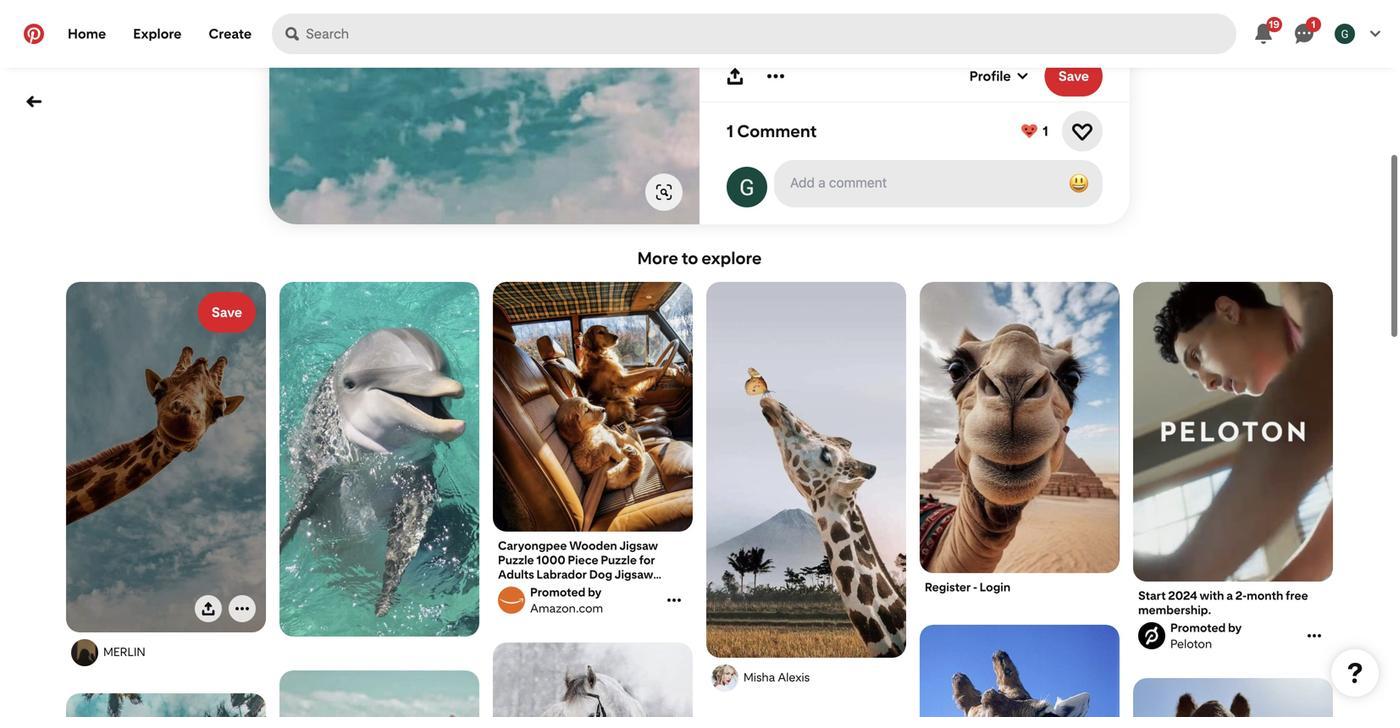 Task type: describe. For each thing, give the bounding box(es) containing it.
1 this contains an image of: image from the left
[[66, 282, 266, 633]]

profile
[[970, 68, 1011, 84]]

this contains an image of: 🦒 image
[[1134, 679, 1333, 718]]

click to shop image
[[656, 184, 673, 201]]

home
[[68, 26, 106, 42]]

explore
[[133, 26, 182, 42]]

login
[[980, 580, 1011, 595]]

robinsongreg175 image
[[727, 167, 768, 208]]

19
[[1269, 18, 1280, 30]]

register - login link
[[925, 580, 1115, 595]]

start
[[1139, 589, 1166, 603]]

home link
[[54, 14, 120, 54]]

a
[[1227, 589, 1233, 603]]

explore link
[[120, 14, 195, 54]]

search icon image
[[286, 27, 299, 41]]

amazon.com link
[[496, 585, 663, 616]]

create link
[[195, 14, 265, 54]]

prices may vary. contains 1000 pieces puzzle. finished size: 30" x 20"/75*50cm.back of pieces marked with letters divided area, easier to piece together. be made of non-toxic,environmentally friendly material,thick and sturdy recommended for 8+ age teenager and adult.improving ability of hands-on, imagination, logics and release your pressure great entertainment for playing at home when you are rest. great for parents with your kids finishing it together and improve relationship between parents image
[[493, 282, 693, 532]]

month
[[1247, 589, 1284, 603]]

this contains an image of: palm trees wallpaper image
[[66, 694, 266, 718]]

start 2024 with a 2-month free membership.
[[1139, 589, 1309, 618]]

0 horizontal spatial 1
[[727, 121, 734, 141]]

peloton link
[[1136, 621, 1304, 651]]

membership.
[[1139, 603, 1212, 618]]

prices may vary. 🧩 stunning image - our 1000 piece adult jigsaw puzzle features a breathtaking image of a white horse and wolf in their natural habitat, bringing the beauty of nature into your home. 🧩 challenging and fun - perfect for teenagers and adults who love to test their problem-solving skills and enjoy beautiful art, this high-quality puzzle will keep you entertained for hours on end. 🧩 educational tool - assembling a puzzle is an excellent way to improve cognitive skills like concent image
[[493, 643, 693, 718]]

misha
[[744, 671, 776, 685]]

merlin link
[[69, 640, 263, 667]]

pin on gods country image
[[280, 671, 480, 718]]

3 this contains an image of: image from the left
[[707, 282, 907, 659]]

1 horizontal spatial save
[[1059, 68, 1089, 84]]

this contains an image of: giraffe image
[[920, 625, 1120, 718]]



Task type: vqa. For each thing, say whether or not it's contained in the screenshot.
add a comment 'Field' on the top of the page
yes



Task type: locate. For each thing, give the bounding box(es) containing it.
2 this contains an image of: image from the left
[[280, 282, 480, 637]]

start 2024 with a 2-month free membership. link
[[1139, 589, 1328, 618]]

0 horizontal spatial save button
[[198, 292, 256, 333]]

save button
[[1045, 56, 1103, 97], [198, 292, 256, 333]]

0 horizontal spatial this contains an image of: image
[[66, 282, 266, 633]]

2 horizontal spatial 1
[[1312, 18, 1316, 30]]

register - login
[[925, 580, 1011, 595]]

0 vertical spatial save button
[[1045, 56, 1103, 97]]

1 left comment
[[727, 121, 734, 141]]

save button inside list
[[198, 292, 256, 333]]

😃 button
[[776, 162, 1101, 206], [1062, 167, 1096, 201]]

create
[[209, 26, 252, 42]]

misha alexis link
[[709, 665, 904, 692]]

to
[[682, 248, 699, 269]]

-
[[973, 580, 978, 595]]

peloton
[[1171, 637, 1212, 651]]

save list
[[59, 282, 1340, 718]]

with
[[1200, 589, 1225, 603]]

reaction image
[[1073, 121, 1093, 141]]

explore
[[702, 248, 762, 269]]

1 horizontal spatial 1
[[1043, 123, 1049, 139]]

2 horizontal spatial this contains an image of: image
[[707, 282, 907, 659]]

register
[[925, 580, 971, 595]]

Add a comment field
[[791, 175, 1049, 191]]

this contains an image of: image
[[66, 282, 266, 633], [280, 282, 480, 637], [707, 282, 907, 659]]

1 inside button
[[1312, 18, 1316, 30]]

merlin
[[103, 645, 145, 660]]

1 vertical spatial save button
[[198, 292, 256, 333]]

0 horizontal spatial save
[[212, 305, 242, 321]]

profile button
[[970, 56, 1032, 97]]

more to explore
[[638, 248, 762, 269]]

1 comment
[[727, 121, 817, 141]]

misha alexis
[[744, 671, 810, 685]]

select a board you want to save to image
[[1018, 71, 1028, 81]]

1 horizontal spatial save button
[[1045, 56, 1103, 97]]

1 left greg robinson icon
[[1312, 18, 1316, 30]]

1 horizontal spatial this contains an image of: image
[[280, 282, 480, 637]]

free
[[1286, 589, 1309, 603]]

0 vertical spatial save
[[1059, 68, 1089, 84]]

alexis
[[778, 671, 810, 685]]

1 vertical spatial save
[[212, 305, 242, 321]]

1
[[1312, 18, 1316, 30], [727, 121, 734, 141], [1043, 123, 1049, 139]]

comment
[[737, 121, 817, 141]]

Search text field
[[306, 14, 1237, 54]]

2-
[[1236, 589, 1247, 603]]

2024
[[1168, 589, 1198, 603]]

😃
[[1069, 171, 1089, 195]]

save
[[1059, 68, 1089, 84], [212, 305, 242, 321]]

1 button
[[1284, 14, 1325, 54]]

(1) tumblr image
[[920, 282, 1120, 574]]

amazon.com
[[530, 602, 603, 616]]

more
[[638, 248, 679, 269]]

1 left reaction image
[[1043, 123, 1049, 139]]

save inside list
[[212, 305, 242, 321]]

19 button
[[1244, 14, 1284, 54]]

greg robinson image
[[1335, 24, 1356, 44]]



